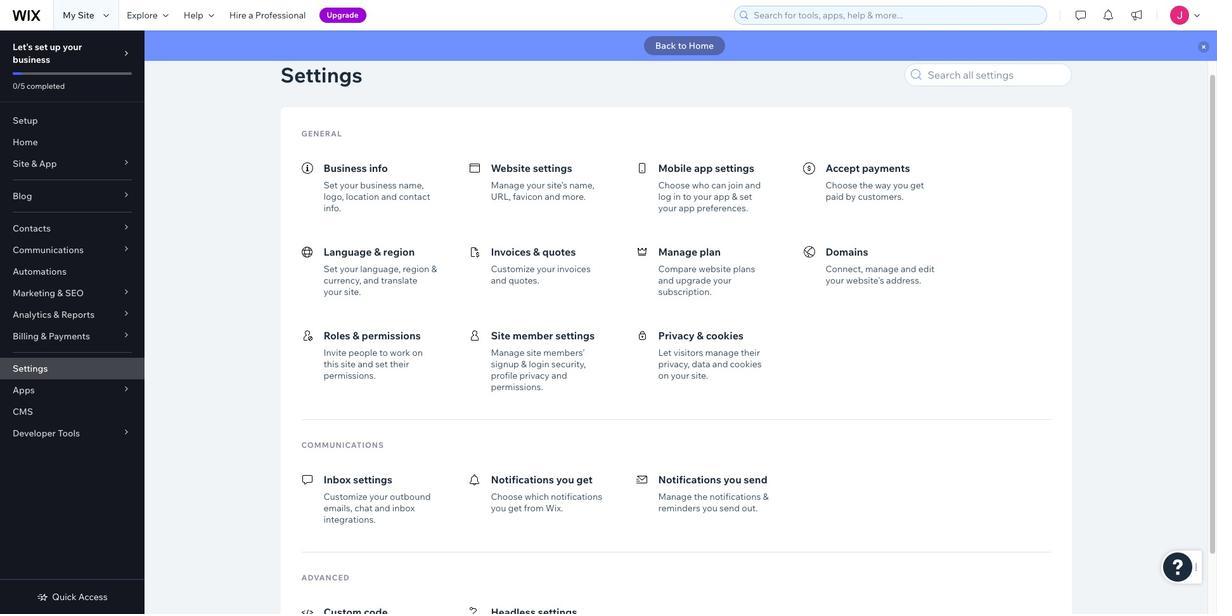 Task type: vqa. For each thing, say whether or not it's contained in the screenshot.


Task type: describe. For each thing, give the bounding box(es) containing it.
professional
[[255, 10, 306, 21]]

from
[[524, 502, 544, 514]]

site. inside language & region set your language, region & currency, and translate your site.
[[344, 286, 361, 297]]

0/5
[[13, 81, 25, 91]]

plan
[[700, 245, 721, 258]]

website's
[[847, 275, 885, 286]]

in
[[674, 191, 681, 202]]

my
[[63, 10, 76, 21]]

which
[[525, 491, 549, 502]]

site. inside privacy & cookies let visitors manage their privacy, data and cookies on your site.
[[692, 370, 709, 381]]

0 horizontal spatial send
[[720, 502, 740, 514]]

language,
[[360, 263, 401, 275]]

business info set your business name, logo, location and contact info.
[[324, 162, 431, 214]]

general
[[302, 129, 342, 138]]

back to home
[[656, 40, 714, 51]]

contact
[[399, 191, 431, 202]]

setup
[[13, 115, 38, 126]]

invoices
[[558, 263, 591, 275]]

out.
[[742, 502, 758, 514]]

log
[[659, 191, 672, 202]]

communications button
[[0, 239, 145, 261]]

manage plan compare website plans and upgrade your subscription.
[[659, 245, 756, 297]]

customize inside invoices & quotes customize your invoices and quotes.
[[491, 263, 535, 275]]

upgrade button
[[319, 8, 366, 23]]

settings inside website settings manage your site's name, url, favicon and more.
[[533, 162, 573, 174]]

notifications you send manage the notifications & reminders you send out.
[[659, 473, 769, 514]]

on inside privacy & cookies let visitors manage their privacy, data and cookies on your site.
[[659, 370, 669, 381]]

site for member
[[491, 329, 511, 342]]

set inside roles & permissions invite people to work on this site and set their permissions.
[[375, 358, 388, 370]]

accept
[[826, 162, 860, 174]]

manage inside site member settings manage site members' signup & login security, profile privacy and permissions.
[[491, 347, 525, 358]]

seo
[[65, 287, 84, 299]]

& inside roles & permissions invite people to work on this site and set their permissions.
[[353, 329, 360, 342]]

upgrade
[[327, 10, 359, 20]]

& inside notifications you send manage the notifications & reminders you send out.
[[763, 491, 769, 502]]

billing & payments
[[13, 330, 90, 342]]

app
[[39, 158, 57, 169]]

invite
[[324, 347, 347, 358]]

0 vertical spatial cookies
[[706, 329, 744, 342]]

reminders
[[659, 502, 701, 514]]

site & app
[[13, 158, 57, 169]]

invoices & quotes customize your invoices and quotes.
[[491, 245, 591, 286]]

access
[[79, 591, 108, 603]]

your inside privacy & cookies let visitors manage their privacy, data and cookies on your site.
[[671, 370, 690, 381]]

edit
[[919, 263, 935, 275]]

data
[[692, 358, 711, 370]]

and inside manage plan compare website plans and upgrade your subscription.
[[659, 275, 674, 286]]

Search all settings field
[[925, 64, 1068, 86]]

choose for notifications you get
[[491, 491, 523, 502]]

paid
[[826, 191, 844, 202]]

& inside the mobile app settings choose who can join and log in to your app & set your app preferences.
[[732, 191, 738, 202]]

your inside inbox settings customize your outbound emails, chat and inbox integrations.
[[370, 491, 388, 502]]

info
[[369, 162, 388, 174]]

let's set up your business
[[13, 41, 82, 65]]

your inside the domains connect, manage and edit your website's address.
[[826, 275, 845, 286]]

quick access button
[[37, 591, 108, 603]]

this
[[324, 358, 339, 370]]

your inside business info set your business name, logo, location and contact info.
[[340, 180, 358, 191]]

my site
[[63, 10, 94, 21]]

and inside roles & permissions invite people to work on this site and set their permissions.
[[358, 358, 373, 370]]

sidebar element
[[0, 30, 145, 614]]

app right who
[[714, 191, 730, 202]]

settings link
[[0, 358, 145, 379]]

blog button
[[0, 185, 145, 207]]

apps
[[13, 384, 35, 396]]

billing
[[13, 330, 39, 342]]

site member settings manage site members' signup & login security, profile privacy and permissions.
[[491, 329, 595, 393]]

apps button
[[0, 379, 145, 401]]

quotes.
[[509, 275, 540, 286]]

set inside let's set up your business
[[35, 41, 48, 53]]

1 vertical spatial region
[[403, 263, 430, 275]]

notifications for notifications you get
[[491, 473, 554, 486]]

favicon
[[513, 191, 543, 202]]

location
[[346, 191, 379, 202]]

manage inside notifications you send manage the notifications & reminders you send out.
[[659, 491, 692, 502]]

choose for mobile app settings
[[659, 180, 691, 191]]

roles
[[324, 329, 351, 342]]

customize inside inbox settings customize your outbound emails, chat and inbox integrations.
[[324, 491, 368, 502]]

on inside roles & permissions invite people to work on this site and set their permissions.
[[412, 347, 423, 358]]

privacy & cookies let visitors manage their privacy, data and cookies on your site.
[[659, 329, 762, 381]]

site inside site member settings manage site members' signup & login security, profile privacy and permissions.
[[527, 347, 542, 358]]

up
[[50, 41, 61, 53]]

& inside the billing & payments dropdown button
[[41, 330, 47, 342]]

site & app button
[[0, 153, 145, 174]]

wix.
[[546, 502, 564, 514]]

people
[[349, 347, 378, 358]]

and inside inbox settings customize your outbound emails, chat and inbox integrations.
[[375, 502, 390, 514]]

security,
[[552, 358, 586, 370]]

explore
[[127, 10, 158, 21]]

their inside privacy & cookies let visitors manage their privacy, data and cookies on your site.
[[741, 347, 761, 358]]

choose inside accept payments choose the way you get paid by customers.
[[826, 180, 858, 191]]

their inside roles & permissions invite people to work on this site and set their permissions.
[[390, 358, 409, 370]]

settings inside inbox settings customize your outbound emails, chat and inbox integrations.
[[353, 473, 393, 486]]

privacy,
[[659, 358, 690, 370]]

your inside website settings manage your site's name, url, favicon and more.
[[527, 180, 545, 191]]

manage inside the domains connect, manage and edit your website's address.
[[866, 263, 899, 275]]

privacy
[[520, 370, 550, 381]]

and inside site member settings manage site members' signup & login security, profile privacy and permissions.
[[552, 370, 568, 381]]

business for set
[[13, 54, 50, 65]]

permissions. for &
[[324, 370, 376, 381]]

1 horizontal spatial send
[[744, 473, 768, 486]]

app right log
[[679, 202, 695, 214]]

manage inside manage plan compare website plans and upgrade your subscription.
[[659, 245, 698, 258]]

to inside the mobile app settings choose who can join and log in to your app & set your app preferences.
[[683, 191, 692, 202]]

analytics
[[13, 309, 51, 320]]

chat
[[355, 502, 373, 514]]

by
[[846, 191, 857, 202]]

plans
[[734, 263, 756, 275]]

0 vertical spatial settings
[[281, 62, 363, 88]]

hire a professional link
[[222, 0, 314, 30]]

analytics & reports
[[13, 309, 95, 320]]

1 vertical spatial cookies
[[730, 358, 762, 370]]

billing & payments button
[[0, 325, 145, 347]]



Task type: locate. For each thing, give the bounding box(es) containing it.
analytics & reports button
[[0, 304, 145, 325]]

set right can
[[740, 191, 753, 202]]

permissions. inside roles & permissions invite people to work on this site and set their permissions.
[[324, 370, 376, 381]]

get inside accept payments choose the way you get paid by customers.
[[911, 180, 925, 191]]

2 notifications from the left
[[659, 473, 722, 486]]

0 horizontal spatial their
[[390, 358, 409, 370]]

& inside analytics & reports popup button
[[53, 309, 59, 320]]

0 horizontal spatial get
[[508, 502, 522, 514]]

site up signup on the left of page
[[491, 329, 511, 342]]

0 vertical spatial get
[[911, 180, 925, 191]]

& right can
[[732, 191, 738, 202]]

business for info
[[360, 180, 397, 191]]

business down info
[[360, 180, 397, 191]]

1 horizontal spatial site
[[78, 10, 94, 21]]

1 horizontal spatial name,
[[570, 180, 595, 191]]

region right language,
[[403, 263, 430, 275]]

notifications
[[491, 473, 554, 486], [659, 473, 722, 486]]

on right work
[[412, 347, 423, 358]]

member
[[513, 329, 554, 342]]

permissions. down people
[[324, 370, 376, 381]]

1 horizontal spatial notifications
[[659, 473, 722, 486]]

roles & permissions invite people to work on this site and set their permissions.
[[324, 329, 423, 381]]

marketing
[[13, 287, 55, 299]]

the left out.
[[694, 491, 708, 502]]

settings
[[281, 62, 363, 88], [13, 363, 48, 374]]

completed
[[27, 81, 65, 91]]

1 set from the top
[[324, 180, 338, 191]]

2 name, from the left
[[570, 180, 595, 191]]

your inside manage plan compare website plans and upgrade your subscription.
[[714, 275, 732, 286]]

and inside the mobile app settings choose who can join and log in to your app & set your app preferences.
[[746, 180, 761, 191]]

notifications for send
[[710, 491, 761, 502]]

1 name, from the left
[[399, 180, 424, 191]]

your inside invoices & quotes customize your invoices and quotes.
[[537, 263, 556, 275]]

name, inside business info set your business name, logo, location and contact info.
[[399, 180, 424, 191]]

subscription.
[[659, 286, 712, 297]]

you inside accept payments choose the way you get paid by customers.
[[894, 180, 909, 191]]

0 vertical spatial send
[[744, 473, 768, 486]]

communications up inbox
[[302, 440, 384, 450]]

&
[[31, 158, 37, 169], [732, 191, 738, 202], [374, 245, 381, 258], [533, 245, 540, 258], [432, 263, 437, 275], [57, 287, 63, 299], [53, 309, 59, 320], [353, 329, 360, 342], [697, 329, 704, 342], [41, 330, 47, 342], [521, 358, 527, 370], [763, 491, 769, 502]]

and right "data"
[[713, 358, 728, 370]]

language
[[324, 245, 372, 258]]

and left more. in the left top of the page
[[545, 191, 561, 202]]

currency,
[[324, 275, 362, 286]]

send left out.
[[720, 502, 740, 514]]

automations
[[13, 266, 67, 277]]

notifications inside notifications you get choose which notifications you get from wix.
[[491, 473, 554, 486]]

notifications inside notifications you send manage the notifications & reminders you send out.
[[659, 473, 722, 486]]

choose inside the mobile app settings choose who can join and log in to your app & set your app preferences.
[[659, 180, 691, 191]]

settings up apps
[[13, 363, 48, 374]]

1 vertical spatial set
[[740, 191, 753, 202]]

1 vertical spatial settings
[[13, 363, 48, 374]]

customize down invoices
[[491, 263, 535, 275]]

name, for info
[[399, 180, 424, 191]]

0 horizontal spatial set
[[35, 41, 48, 53]]

notifications
[[551, 491, 603, 502], [710, 491, 761, 502]]

setup link
[[0, 110, 145, 131]]

and right the join
[[746, 180, 761, 191]]

hire a professional
[[229, 10, 306, 21]]

1 vertical spatial get
[[577, 473, 593, 486]]

& inside site member settings manage site members' signup & login security, profile privacy and permissions.
[[521, 358, 527, 370]]

accept payments choose the way you get paid by customers.
[[826, 162, 925, 202]]

domains connect, manage and edit your website's address.
[[826, 245, 935, 286]]

notifications for get
[[551, 491, 603, 502]]

and inside the domains connect, manage and edit your website's address.
[[901, 263, 917, 275]]

1 horizontal spatial customize
[[491, 263, 535, 275]]

manage inside website settings manage your site's name, url, favicon and more.
[[491, 180, 525, 191]]

notifications right which
[[551, 491, 603, 502]]

permissions. down signup on the left of page
[[491, 381, 544, 393]]

and left the translate
[[364, 275, 379, 286]]

& inside marketing & seo dropdown button
[[57, 287, 63, 299]]

0 horizontal spatial on
[[412, 347, 423, 358]]

to inside roles & permissions invite people to work on this site and set their permissions.
[[380, 347, 388, 358]]

to inside button
[[678, 40, 687, 51]]

1 vertical spatial the
[[694, 491, 708, 502]]

signup
[[491, 358, 519, 370]]

0 vertical spatial site.
[[344, 286, 361, 297]]

1 horizontal spatial get
[[577, 473, 593, 486]]

connect,
[[826, 263, 864, 275]]

url,
[[491, 191, 511, 202]]

inbox settings customize your outbound emails, chat and inbox integrations.
[[324, 473, 431, 525]]

& inside 'site & app' popup button
[[31, 158, 37, 169]]

automations link
[[0, 261, 145, 282]]

advanced
[[302, 573, 350, 582]]

set left up on the left of the page
[[35, 41, 48, 53]]

notifications inside notifications you get choose which notifications you get from wix.
[[551, 491, 603, 502]]

& right out.
[[763, 491, 769, 502]]

site right my
[[78, 10, 94, 21]]

2 vertical spatial set
[[375, 358, 388, 370]]

0 horizontal spatial site.
[[344, 286, 361, 297]]

business inside let's set up your business
[[13, 54, 50, 65]]

1 horizontal spatial permissions.
[[491, 381, 544, 393]]

0 horizontal spatial communications
[[13, 244, 84, 256]]

customize down inbox
[[324, 491, 368, 502]]

& left seo
[[57, 287, 63, 299]]

0 horizontal spatial business
[[13, 54, 50, 65]]

1 horizontal spatial notifications
[[710, 491, 761, 502]]

set down 'business'
[[324, 180, 338, 191]]

1 vertical spatial site
[[13, 158, 29, 169]]

cookies
[[706, 329, 744, 342], [730, 358, 762, 370]]

1 horizontal spatial site
[[527, 347, 542, 358]]

and left contact
[[381, 191, 397, 202]]

website
[[491, 162, 531, 174]]

and right chat
[[375, 502, 390, 514]]

1 horizontal spatial home
[[689, 40, 714, 51]]

and inside business info set your business name, logo, location and contact info.
[[381, 191, 397, 202]]

compare
[[659, 263, 697, 275]]

marketing & seo button
[[0, 282, 145, 304]]

0 vertical spatial customize
[[491, 263, 535, 275]]

0 horizontal spatial notifications
[[551, 491, 603, 502]]

1 vertical spatial home
[[13, 136, 38, 148]]

visitors
[[674, 347, 704, 358]]

0 vertical spatial business
[[13, 54, 50, 65]]

0 horizontal spatial home
[[13, 136, 38, 148]]

1 notifications from the left
[[551, 491, 603, 502]]

0 vertical spatial set
[[35, 41, 48, 53]]

manage
[[866, 263, 899, 275], [706, 347, 739, 358]]

notifications right reminders
[[710, 491, 761, 502]]

reports
[[61, 309, 95, 320]]

back to home button
[[644, 36, 726, 55]]

upgrade
[[676, 275, 712, 286]]

a
[[249, 10, 253, 21]]

send up out.
[[744, 473, 768, 486]]

1 horizontal spatial manage
[[866, 263, 899, 275]]

& inside privacy & cookies let visitors manage their privacy, data and cookies on your site.
[[697, 329, 704, 342]]

1 vertical spatial customize
[[324, 491, 368, 502]]

way
[[876, 180, 892, 191]]

home inside sidebar element
[[13, 136, 38, 148]]

0 vertical spatial communications
[[13, 244, 84, 256]]

& right billing
[[41, 330, 47, 342]]

permissions. inside site member settings manage site members' signup & login security, profile privacy and permissions.
[[491, 381, 544, 393]]

2 vertical spatial site
[[491, 329, 511, 342]]

permissions. for member
[[491, 381, 544, 393]]

& left reports
[[53, 309, 59, 320]]

cms
[[13, 406, 33, 417]]

1 horizontal spatial choose
[[659, 180, 691, 191]]

settings up site's
[[533, 162, 573, 174]]

customers.
[[859, 191, 904, 202]]

login
[[529, 358, 550, 370]]

choose left 'from'
[[491, 491, 523, 502]]

1 vertical spatial manage
[[706, 347, 739, 358]]

set down language at the top of page
[[324, 263, 338, 275]]

their right "data"
[[741, 347, 761, 358]]

choose inside notifications you get choose which notifications you get from wix.
[[491, 491, 523, 502]]

manage
[[491, 180, 525, 191], [659, 245, 698, 258], [491, 347, 525, 358], [659, 491, 692, 502]]

1 horizontal spatial their
[[741, 347, 761, 358]]

0 horizontal spatial manage
[[706, 347, 739, 358]]

site inside site member settings manage site members' signup & login security, profile privacy and permissions.
[[491, 329, 511, 342]]

1 horizontal spatial business
[[360, 180, 397, 191]]

name, right site's
[[570, 180, 595, 191]]

0 horizontal spatial settings
[[13, 363, 48, 374]]

get
[[911, 180, 925, 191], [577, 473, 593, 486], [508, 502, 522, 514]]

and left quotes.
[[491, 275, 507, 286]]

site down member
[[527, 347, 542, 358]]

site right this
[[341, 358, 356, 370]]

settings inside 'link'
[[13, 363, 48, 374]]

contacts
[[13, 223, 51, 234]]

Search for tools, apps, help & more... field
[[750, 6, 1043, 24]]

0 vertical spatial set
[[324, 180, 338, 191]]

home inside button
[[689, 40, 714, 51]]

home down the setup
[[13, 136, 38, 148]]

1 vertical spatial set
[[324, 263, 338, 275]]

marketing & seo
[[13, 287, 84, 299]]

1 vertical spatial to
[[683, 191, 692, 202]]

settings up members'
[[556, 329, 595, 342]]

on down let
[[659, 370, 669, 381]]

manage inside privacy & cookies let visitors manage their privacy, data and cookies on your site.
[[706, 347, 739, 358]]

advanced-section element
[[292, 585, 1061, 614]]

to right back
[[678, 40, 687, 51]]

2 set from the top
[[324, 263, 338, 275]]

notifications inside notifications you send manage the notifications & reminders you send out.
[[710, 491, 761, 502]]

hire
[[229, 10, 247, 21]]

site. down language,
[[344, 286, 361, 297]]

site inside popup button
[[13, 158, 29, 169]]

site for &
[[13, 158, 29, 169]]

0 horizontal spatial permissions.
[[324, 370, 376, 381]]

set left work
[[375, 358, 388, 370]]

translate
[[381, 275, 418, 286]]

blog
[[13, 190, 32, 202]]

to right in
[[683, 191, 692, 202]]

your inside let's set up your business
[[63, 41, 82, 53]]

and inside privacy & cookies let visitors manage their privacy, data and cookies on your site.
[[713, 358, 728, 370]]

name, for settings
[[570, 180, 595, 191]]

0 horizontal spatial name,
[[399, 180, 424, 191]]

the inside accept payments choose the way you get paid by customers.
[[860, 180, 874, 191]]

0 horizontal spatial customize
[[324, 491, 368, 502]]

name, right location
[[399, 180, 424, 191]]

0 vertical spatial site
[[78, 10, 94, 21]]

& left app
[[31, 158, 37, 169]]

permissions
[[362, 329, 421, 342]]

language & region set your language, region & currency, and translate your site.
[[324, 245, 437, 297]]

notifications for notifications you send
[[659, 473, 722, 486]]

notifications up which
[[491, 473, 554, 486]]

their down permissions
[[390, 358, 409, 370]]

2 horizontal spatial set
[[740, 191, 753, 202]]

0 vertical spatial home
[[689, 40, 714, 51]]

notifications you get choose which notifications you get from wix.
[[491, 473, 603, 514]]

settings inside site member settings manage site members' signup & login security, profile privacy and permissions.
[[556, 329, 595, 342]]

set inside language & region set your language, region & currency, and translate your site.
[[324, 263, 338, 275]]

communications-section element
[[292, 453, 1061, 537]]

2 horizontal spatial site
[[491, 329, 511, 342]]

contacts button
[[0, 218, 145, 239]]

0 horizontal spatial site
[[13, 158, 29, 169]]

back to home alert
[[145, 30, 1218, 61]]

notifications up reminders
[[659, 473, 722, 486]]

outbound
[[390, 491, 431, 502]]

manage right connect,
[[866, 263, 899, 275]]

0 horizontal spatial notifications
[[491, 473, 554, 486]]

1 horizontal spatial communications
[[302, 440, 384, 450]]

settings inside the mobile app settings choose who can join and log in to your app & set your app preferences.
[[715, 162, 755, 174]]

& left quotes
[[533, 245, 540, 258]]

app up who
[[695, 162, 713, 174]]

address.
[[887, 275, 922, 286]]

1 horizontal spatial settings
[[281, 62, 363, 88]]

cookies right "data"
[[730, 358, 762, 370]]

2 vertical spatial get
[[508, 502, 522, 514]]

region up language,
[[383, 245, 415, 258]]

name, inside website settings manage your site's name, url, favicon and more.
[[570, 180, 595, 191]]

and inside language & region set your language, region & currency, and translate your site.
[[364, 275, 379, 286]]

1 horizontal spatial set
[[375, 358, 388, 370]]

help
[[184, 10, 203, 21]]

manage right visitors
[[706, 347, 739, 358]]

settings up chat
[[353, 473, 393, 486]]

home right back
[[689, 40, 714, 51]]

& right the translate
[[432, 263, 437, 275]]

& inside invoices & quotes customize your invoices and quotes.
[[533, 245, 540, 258]]

set
[[35, 41, 48, 53], [740, 191, 753, 202], [375, 358, 388, 370]]

website settings manage your site's name, url, favicon and more.
[[491, 162, 595, 202]]

communications inside popup button
[[13, 244, 84, 256]]

0/5 completed
[[13, 81, 65, 91]]

settings up the join
[[715, 162, 755, 174]]

back
[[656, 40, 676, 51]]

mobile app settings choose who can join and log in to your app & set your app preferences.
[[659, 162, 761, 214]]

and left upgrade
[[659, 275, 674, 286]]

and right invite
[[358, 358, 373, 370]]

0 horizontal spatial site
[[341, 358, 356, 370]]

domains
[[826, 245, 869, 258]]

set inside business info set your business name, logo, location and contact info.
[[324, 180, 338, 191]]

1 vertical spatial on
[[659, 370, 669, 381]]

0 vertical spatial on
[[412, 347, 423, 358]]

business down let's
[[13, 54, 50, 65]]

cookies up "data"
[[706, 329, 744, 342]]

to left work
[[380, 347, 388, 358]]

1 vertical spatial site.
[[692, 370, 709, 381]]

more.
[[563, 191, 586, 202]]

tools
[[58, 428, 80, 439]]

& up language,
[[374, 245, 381, 258]]

0 horizontal spatial the
[[694, 491, 708, 502]]

set inside the mobile app settings choose who can join and log in to your app & set your app preferences.
[[740, 191, 753, 202]]

& left login
[[521, 358, 527, 370]]

communications up automations
[[13, 244, 84, 256]]

to
[[678, 40, 687, 51], [683, 191, 692, 202], [380, 347, 388, 358]]

your
[[63, 41, 82, 53], [340, 180, 358, 191], [527, 180, 545, 191], [694, 191, 712, 202], [659, 202, 677, 214], [340, 263, 358, 275], [537, 263, 556, 275], [714, 275, 732, 286], [826, 275, 845, 286], [324, 286, 342, 297], [671, 370, 690, 381], [370, 491, 388, 502]]

inbox
[[324, 473, 351, 486]]

you
[[894, 180, 909, 191], [557, 473, 575, 486], [724, 473, 742, 486], [491, 502, 506, 514], [703, 502, 718, 514]]

customize
[[491, 263, 535, 275], [324, 491, 368, 502]]

0 vertical spatial the
[[860, 180, 874, 191]]

0 horizontal spatial choose
[[491, 491, 523, 502]]

1 vertical spatial send
[[720, 502, 740, 514]]

site left app
[[13, 158, 29, 169]]

info.
[[324, 202, 341, 214]]

and inside website settings manage your site's name, url, favicon and more.
[[545, 191, 561, 202]]

app
[[695, 162, 713, 174], [714, 191, 730, 202], [679, 202, 695, 214]]

business inside business info set your business name, logo, location and contact info.
[[360, 180, 397, 191]]

set
[[324, 180, 338, 191], [324, 263, 338, 275]]

site inside roles & permissions invite people to work on this site and set their permissions.
[[341, 358, 356, 370]]

1 horizontal spatial the
[[860, 180, 874, 191]]

& up visitors
[[697, 329, 704, 342]]

0 vertical spatial manage
[[866, 263, 899, 275]]

2 vertical spatial to
[[380, 347, 388, 358]]

2 notifications from the left
[[710, 491, 761, 502]]

the left way
[[860, 180, 874, 191]]

developer tools
[[13, 428, 80, 439]]

choose down mobile
[[659, 180, 691, 191]]

& up people
[[353, 329, 360, 342]]

1 horizontal spatial site.
[[692, 370, 709, 381]]

let
[[659, 347, 672, 358]]

integrations.
[[324, 514, 376, 525]]

0 vertical spatial region
[[383, 245, 415, 258]]

site. down visitors
[[692, 370, 709, 381]]

choose down accept
[[826, 180, 858, 191]]

1 vertical spatial business
[[360, 180, 397, 191]]

join
[[729, 180, 744, 191]]

invoices
[[491, 245, 531, 258]]

and right login
[[552, 370, 568, 381]]

developer tools button
[[0, 422, 145, 444]]

quick access
[[52, 591, 108, 603]]

1 horizontal spatial on
[[659, 370, 669, 381]]

home link
[[0, 131, 145, 153]]

the inside notifications you send manage the notifications & reminders you send out.
[[694, 491, 708, 502]]

1 vertical spatial communications
[[302, 440, 384, 450]]

permissions.
[[324, 370, 376, 381], [491, 381, 544, 393]]

and left edit
[[901, 263, 917, 275]]

settings up general in the left of the page
[[281, 62, 363, 88]]

general-section element
[[292, 141, 1061, 404]]

privacy
[[659, 329, 695, 342]]

0 vertical spatial to
[[678, 40, 687, 51]]

and inside invoices & quotes customize your invoices and quotes.
[[491, 275, 507, 286]]

2 horizontal spatial choose
[[826, 180, 858, 191]]

1 notifications from the left
[[491, 473, 554, 486]]

2 horizontal spatial get
[[911, 180, 925, 191]]



